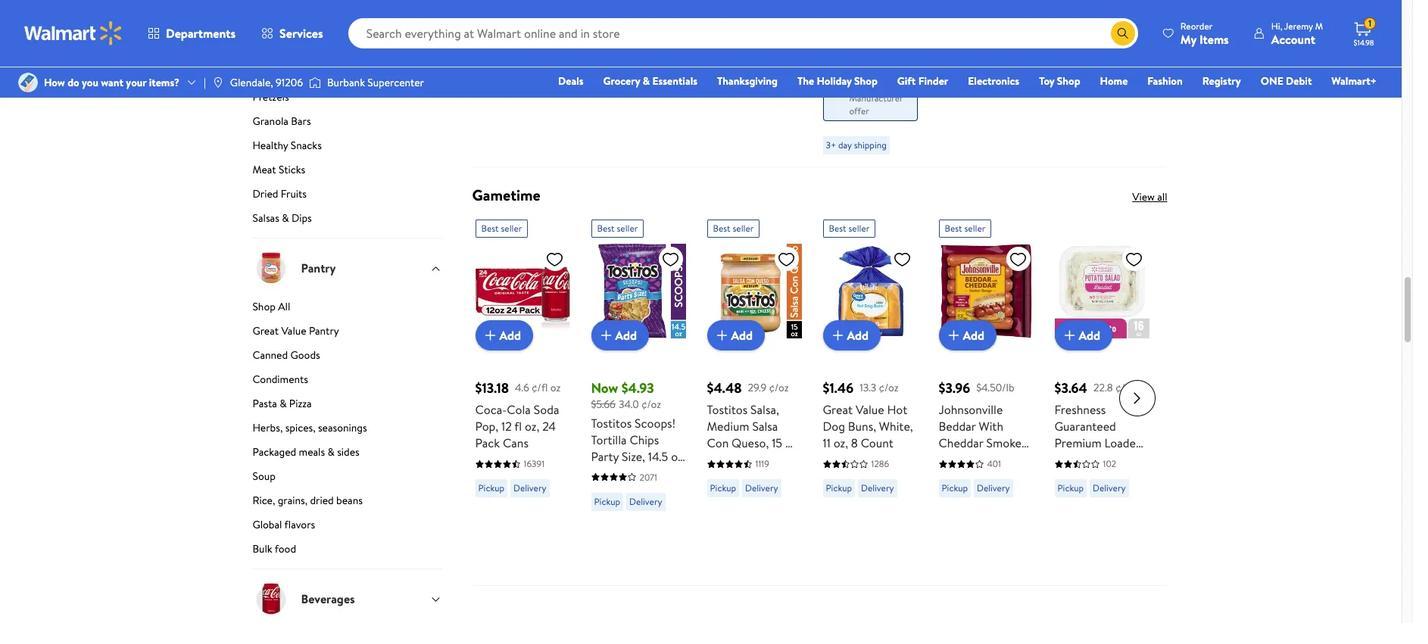 Task type: describe. For each thing, give the bounding box(es) containing it.
product group containing $13.18
[[475, 214, 570, 580]]

pickup down pack
[[478, 482, 505, 495]]

pickup down jar
[[710, 482, 736, 495]]

14.5
[[648, 448, 668, 465]]

add to cart image for $3.96
[[945, 327, 963, 345]]

seller for $1.46
[[849, 222, 870, 235]]

1 vertical spatial 3+
[[826, 139, 836, 152]]

product group containing $3.64
[[1055, 214, 1149, 580]]

salsas & dips link
[[253, 210, 442, 237]]

condiments
[[253, 372, 308, 387]]

grains,
[[278, 493, 308, 508]]

add for $3.96
[[963, 327, 985, 344]]

oz inside "$13.18 4.6 ¢/fl oz coca-cola soda pop, 12 fl oz, 24 pack cans"
[[551, 380, 561, 396]]

6 add button from the left
[[1055, 321, 1113, 351]]

6 add from the left
[[1079, 327, 1101, 344]]

coffee inside community coffee pecan praline 12 ounce bag
[[823, 4, 860, 21]]

cheddar
[[939, 435, 984, 452]]

91206
[[276, 75, 303, 90]]

hi, jeremy m account
[[1272, 19, 1323, 47]]

Search search field
[[348, 18, 1138, 48]]

manufacturer
[[849, 92, 903, 105]]

bag inside now $4.93 $5.66 34.0 ¢/oz tostitos scoops! tortilla chips party size, 14.5 oz bag
[[591, 465, 611, 482]]

tate's bake shop pumpkin spice cookies with white chocolate chips, limited edition, 7 oz
[[475, 0, 563, 87]]

22.8
[[1094, 380, 1113, 396]]

oz inside $4.48 29.9 ¢/oz tostitos salsa, medium salsa con queso, 15 oz jar
[[785, 435, 800, 452]]

pickup left to
[[1058, 482, 1084, 495]]

$13.18 4.6 ¢/fl oz coca-cola soda pop, 12 fl oz, 24 pack cans
[[475, 379, 561, 452]]

16391
[[524, 458, 545, 471]]

$4.48 29.9 ¢/oz tostitos salsa, medium salsa con queso, 15 oz jar
[[707, 379, 800, 468]]

value for pumpkin
[[624, 0, 653, 4]]

2 add from the left
[[615, 327, 637, 344]]

$1.46
[[823, 379, 854, 398]]

sausage,
[[939, 452, 984, 468]]

cocktail
[[707, 21, 750, 37]]

bulk food
[[253, 541, 296, 556]]

gametime
[[472, 185, 541, 206]]

syruvia pumpkin spice syrup – 25.4 fl oz – syrup for coffee, lattes, shakes, smoothies, desserts – 100% vegan, gluten free, kosher – delicious coffee syrup,
[[939, 0, 1029, 171]]

items
[[1200, 31, 1229, 47]]

13.3
[[860, 380, 877, 396]]

& for salsas & dips
[[282, 210, 289, 225]]

product group containing syruvia pumpkin spice syrup – 25.4 fl oz – syrup for coffee, lattes, shakes, smoothies, desserts – 100% vegan, gluten free, kosher – delicious coffee syrup,
[[939, 0, 1034, 171]]

1286
[[871, 458, 889, 471]]

syrup up shakes,
[[999, 21, 1029, 37]]

freshness guaranteed premium loaded potato salad, ready to serve, 16 oz image
[[1055, 244, 1149, 339]]

best for $3.96
[[945, 222, 962, 235]]

tostitos inside now $4.93 $5.66 34.0 ¢/oz tostitos scoops! tortilla chips party size, 14.5 oz bag
[[591, 415, 632, 432]]

11
[[823, 435, 831, 452]]

best seller for $3.96
[[945, 222, 986, 235]]

beddar
[[939, 418, 976, 435]]

¢/oz for $3.64
[[1116, 380, 1135, 396]]

to
[[1090, 468, 1101, 485]]

meat sticks
[[253, 162, 308, 177]]

oz inside great value pumpkin butter, 10.15 oz
[[617, 21, 629, 37]]

bake
[[507, 0, 533, 4]]

delivery down 1286
[[861, 482, 894, 495]]

add to favorites list, great value hot dog buns, white, 11 oz, 8 count image
[[893, 250, 912, 269]]

triple
[[1055, 21, 1083, 37]]

great inside $1.46 13.3 ¢/oz great value hot dog buns, white, 11 oz, 8 count
[[823, 402, 853, 418]]

m
[[1315, 19, 1323, 32]]

add to favorites list, johnsonville beddar with cheddar smoked sausage, 14 oz, 6 links image
[[1009, 250, 1027, 269]]

cans
[[503, 435, 529, 452]]

1 horizontal spatial dried
[[313, 16, 339, 31]]

29.9
[[748, 380, 767, 396]]

how do you want your items?
[[44, 75, 180, 90]]

product group containing community coffee pecan praline 12 ounce bag
[[823, 0, 918, 161]]

nuts,
[[253, 65, 277, 80]]

pickup down sausage,
[[942, 482, 968, 495]]

add to cart image for $4.48
[[713, 327, 731, 345]]

soda
[[534, 402, 559, 418]]

delivery down 16391
[[514, 482, 547, 495]]

miss
[[1055, 0, 1078, 4]]

search icon image
[[1117, 27, 1129, 39]]

delivery down 2
[[745, 68, 778, 81]]

12 inside community coffee pecan praline 12 ounce bag
[[862, 21, 872, 37]]

granola bars link
[[253, 113, 442, 134]]

shipping up the smoothies, at the right top
[[966, 49, 998, 62]]

pickup down party
[[594, 495, 620, 508]]

shipping down the "offer"
[[854, 139, 887, 152]]

add for $1.46
[[847, 327, 869, 344]]

beef jerky & dried meats
[[253, 16, 370, 31]]

seller for $3.96
[[965, 222, 986, 235]]

view all
[[1133, 190, 1168, 205]]

product group containing $3.96
[[939, 214, 1034, 580]]

add to favorites list, coca-cola soda pop, 12 fl oz, 24 pack cans image
[[546, 250, 564, 269]]

product group containing $1.46
[[823, 214, 918, 580]]

oz inside tate's bake shop pumpkin spice cookies with white chocolate chips, limited edition, 7 oz
[[527, 71, 539, 87]]

great for great value pumpkin butter, 10.15 oz
[[591, 0, 621, 4]]

lattes,
[[939, 54, 974, 71]]

smoked
[[987, 435, 1028, 452]]

79
[[640, 44, 649, 56]]

25.4
[[939, 21, 962, 37]]

miss jones baking co. gluten-free triple chocolate peppermint bark brownie
[[1055, 0, 1148, 71]]

salsa,
[[751, 402, 779, 418]]

2-
[[942, 49, 950, 62]]

dog
[[823, 418, 845, 435]]

best for $13.18
[[481, 222, 499, 235]]

& right mix
[[319, 65, 327, 80]]

& left sides
[[328, 444, 335, 459]]

bulk food link
[[253, 541, 442, 568]]

add button for $1.46
[[823, 321, 881, 351]]

home
[[1100, 73, 1128, 89]]

global
[[253, 517, 282, 532]]

shipping down 61 on the top left
[[507, 68, 539, 81]]

cookies
[[475, 21, 517, 37]]

– right kosher
[[1007, 121, 1014, 137]]

goslings
[[707, 0, 751, 4]]

sides
[[337, 444, 360, 459]]

available
[[842, 79, 876, 92]]

free
[[1116, 4, 1139, 21]]

popcorn
[[253, 41, 294, 56]]

add to cart image for delivery
[[829, 327, 847, 345]]

¢/oz for $1.46
[[879, 380, 899, 396]]

deals
[[558, 73, 584, 89]]

delivery down 401
[[977, 482, 1010, 495]]

7
[[518, 71, 524, 87]]

brownie
[[1055, 54, 1098, 71]]

oz inside goslings peach ginger beer cocktail mixer, 12 fl oz
[[720, 37, 735, 54]]

add to cart image for 2071
[[597, 327, 615, 345]]

delivery down '1119'
[[745, 482, 778, 495]]

delivery down the 2071
[[629, 495, 662, 508]]

healthy snacks
[[253, 137, 324, 153]]

hi,
[[1272, 19, 1283, 32]]

salsas
[[253, 210, 279, 225]]

kosher
[[968, 121, 1004, 137]]

reorder my items
[[1181, 19, 1229, 47]]

view
[[1133, 190, 1155, 205]]

pumpkin inside tate's bake shop pumpkin spice cookies with white chocolate chips, limited edition, 7 oz
[[475, 4, 521, 21]]

2 add button from the left
[[591, 321, 649, 351]]

bulk
[[253, 541, 272, 556]]

johnsonville beddar with cheddar smoked sausage, 14 oz, 6 links image
[[939, 244, 1034, 339]]

add to favorites list, tostitos salsa, medium salsa con queso, 15 oz jar image
[[778, 250, 796, 269]]

chocolate inside miss jones baking co. gluten-free triple chocolate peppermint bark brownie
[[1086, 21, 1140, 37]]

¢/oz for $4.48
[[769, 380, 789, 396]]

fl inside "$13.18 4.6 ¢/fl oz coca-cola soda pop, 12 fl oz, 24 pack cans"
[[515, 418, 522, 435]]

food
[[275, 541, 296, 556]]

1-day shipping
[[594, 68, 649, 81]]

ready
[[1055, 468, 1087, 485]]

delivery down clear search field text icon
[[1093, 49, 1126, 62]]

pickup down 11
[[826, 482, 852, 495]]

coca-
[[475, 402, 507, 418]]

pumpkin inside great value pumpkin butter, 10.15 oz
[[591, 4, 637, 21]]

shop down brownie
[[1057, 73, 1081, 89]]

services
[[280, 25, 323, 42]]

3 add to cart image from the left
[[1061, 327, 1079, 345]]

walmart
[[842, 66, 875, 79]]

$13.18
[[475, 379, 509, 398]]

syrup up "coffee,"
[[970, 4, 1000, 21]]

community
[[823, 0, 884, 4]]

0 horizontal spatial 3+ day shipping
[[478, 68, 539, 81]]

shop inside tate's bake shop pumpkin spice cookies with white chocolate chips, limited edition, 7 oz
[[535, 0, 562, 4]]

oz inside $3.64 22.8 ¢/oz freshness guaranteed premium loaded potato salad, ready to serve, 16 oz
[[1068, 485, 1080, 502]]

serve,
[[1104, 468, 1136, 485]]

product group containing tate's bake shop pumpkin spice cookies with white chocolate chips, limited edition, 7 oz
[[475, 0, 570, 161]]

Walmart Site-Wide search field
[[348, 18, 1138, 48]]

tostitos inside $4.48 29.9 ¢/oz tostitos salsa, medium salsa con queso, 15 oz jar
[[707, 402, 748, 418]]

links
[[939, 468, 965, 485]]

shop up manufacturer
[[854, 73, 878, 89]]

pickup down fl
[[710, 68, 736, 81]]

ginger
[[707, 4, 743, 21]]

product group containing great value pumpkin butter, 10.15 oz
[[591, 0, 686, 161]]

best for $4.48
[[713, 222, 731, 235]]

best seller for $13.18
[[481, 222, 522, 235]]

shop all link
[[253, 299, 442, 320]]

1119
[[756, 458, 769, 471]]

gluten-
[[1075, 4, 1116, 21]]

great value pantry
[[253, 323, 339, 338]]

¢/oz inside now $4.93 $5.66 34.0 ¢/oz tostitos scoops! tortilla chips party size, 14.5 oz bag
[[642, 397, 661, 412]]

co.
[[1055, 4, 1072, 21]]

 image for glendale, 91206
[[212, 77, 224, 89]]



Task type: vqa. For each thing, say whether or not it's contained in the screenshot.
12 within Goslings Peach Ginger Beer Cocktail Mixer, 12 Fl Oz
yes



Task type: locate. For each thing, give the bounding box(es) containing it.
2 horizontal spatial great
[[823, 402, 853, 418]]

¢/oz right 22.8
[[1116, 380, 1135, 396]]

4 add button from the left
[[823, 321, 881, 351]]

fruits
[[281, 186, 307, 201]]

coffee down gluten
[[990, 137, 1026, 154]]

1 spice from the left
[[524, 4, 552, 21]]

– right the syruvia
[[1003, 4, 1009, 21]]

0 vertical spatial bag
[[823, 37, 843, 54]]

best down gametime
[[481, 222, 499, 235]]

2 add to cart image from the left
[[713, 327, 731, 345]]

0 vertical spatial 3+ day shipping
[[478, 68, 539, 81]]

johnsonville
[[939, 402, 1003, 418]]

the
[[798, 73, 814, 89]]

5 add from the left
[[963, 327, 985, 344]]

do
[[68, 75, 79, 90]]

add to cart image up $3.64 at the right of page
[[1061, 327, 1079, 345]]

4 best seller from the left
[[829, 222, 870, 235]]

bag down tortilla
[[591, 465, 611, 482]]

0 vertical spatial value
[[624, 0, 653, 4]]

grocery & essentials link
[[597, 73, 704, 89]]

value up 79
[[624, 0, 653, 4]]

shipping down 79
[[616, 68, 649, 81]]

chips
[[630, 432, 659, 448]]

great value hot dog buns, white, 11 oz, 8 count image
[[823, 244, 918, 339]]

6
[[1019, 452, 1025, 468]]

tostitos down '$5.66'
[[591, 415, 632, 432]]

coffee,
[[957, 37, 997, 54]]

pickup down triple
[[1058, 49, 1084, 62]]

1 $14.98
[[1354, 17, 1374, 48]]

1 add to cart image from the left
[[597, 327, 615, 345]]

¢/oz right 13.3
[[879, 380, 899, 396]]

clear search field text image
[[1093, 27, 1105, 39]]

–
[[1003, 4, 1009, 21], [989, 21, 996, 37], [987, 87, 994, 104], [1007, 121, 1014, 137]]

pantry inside dropdown button
[[301, 260, 336, 277]]

1 horizontal spatial great
[[591, 0, 621, 4]]

add button for $3.96
[[939, 321, 997, 351]]

best up tostitos scoops! tortilla chips party size, 14.5 oz bag image
[[597, 222, 615, 235]]

best seller up "johnsonville beddar with cheddar smoked sausage, 14 oz, 6 links" image
[[945, 222, 986, 235]]

pack
[[475, 435, 500, 452]]

oz right ¢/fl
[[551, 380, 561, 396]]

herbs, spices, seasonings
[[253, 420, 367, 435]]

1 horizontal spatial spice
[[939, 4, 967, 21]]

pumpkin right the syruvia
[[979, 0, 1025, 4]]

1 horizontal spatial 3+
[[826, 139, 836, 152]]

add up 4.6
[[500, 327, 521, 344]]

great up canned
[[253, 323, 279, 338]]

$4.93
[[622, 379, 654, 398]]

premium
[[1055, 435, 1102, 452]]

best seller up tostitos scoops! tortilla chips party size, 14.5 oz bag image
[[597, 222, 638, 235]]

mixer,
[[753, 21, 785, 37]]

0 vertical spatial 3+
[[478, 68, 489, 81]]

2 best from the left
[[597, 222, 615, 235]]

burbank
[[327, 75, 365, 90]]

electronics
[[968, 73, 1020, 89]]

0 horizontal spatial dried
[[253, 186, 278, 201]]

 image
[[18, 73, 38, 92], [212, 77, 224, 89]]

packaged
[[253, 444, 296, 459]]

spice inside tate's bake shop pumpkin spice cookies with white chocolate chips, limited edition, 7 oz
[[524, 4, 552, 21]]

one debit
[[1261, 73, 1312, 89]]

best up tostitos salsa, medium salsa con queso, 15 oz jar image
[[713, 222, 731, 235]]

 image
[[309, 75, 321, 90]]

great up the 10.15
[[591, 0, 621, 4]]

0 horizontal spatial add to cart image
[[481, 327, 500, 345]]

shop left all
[[253, 299, 276, 314]]

3+ day shipping down the "offer"
[[826, 139, 887, 152]]

oz, inside $1.46 13.3 ¢/oz great value hot dog buns, white, 11 oz, 8 count
[[834, 435, 848, 452]]

fl left 24
[[515, 418, 522, 435]]

oz, left 24
[[525, 418, 540, 435]]

coffee inside syruvia pumpkin spice syrup – 25.4 fl oz – syrup for coffee, lattes, shakes, smoothies, desserts – 100% vegan, gluten free, kosher – delicious coffee syrup,
[[990, 137, 1026, 154]]

product group
[[475, 0, 570, 161], [591, 0, 686, 161], [707, 0, 802, 161], [823, 0, 918, 161], [939, 0, 1034, 171], [1055, 0, 1149, 161], [475, 214, 570, 580], [591, 214, 686, 580], [707, 214, 802, 580], [823, 214, 918, 580], [939, 214, 1034, 580], [1055, 214, 1149, 580]]

oz, left 8
[[834, 435, 848, 452]]

5 best from the left
[[945, 222, 962, 235]]

0 horizontal spatial tostitos
[[591, 415, 632, 432]]

size,
[[622, 448, 645, 465]]

walmart+
[[1332, 73, 1377, 89]]

great down $1.46
[[823, 402, 853, 418]]

1 vertical spatial value
[[281, 323, 306, 338]]

1 vertical spatial oz
[[785, 435, 800, 452]]

0 horizontal spatial 12
[[501, 418, 512, 435]]

2 add to cart image from the left
[[829, 327, 847, 345]]

great value pantry link
[[253, 323, 442, 344]]

1 horizontal spatial fl
[[964, 21, 972, 37]]

pantry up goods
[[309, 323, 339, 338]]

seller up tostitos scoops! tortilla chips party size, 14.5 oz bag image
[[617, 222, 638, 235]]

oz, inside "$13.18 4.6 ¢/fl oz coca-cola soda pop, 12 fl oz, 24 pack cans"
[[525, 418, 540, 435]]

peppermint
[[1055, 37, 1116, 54]]

2 vertical spatial value
[[856, 402, 884, 418]]

2 horizontal spatial pumpkin
[[979, 0, 1025, 4]]

oz up 2-day shipping
[[975, 21, 986, 37]]

2 horizontal spatial add to cart image
[[1061, 327, 1079, 345]]

1 horizontal spatial  image
[[212, 77, 224, 89]]

2 best seller from the left
[[597, 222, 638, 235]]

seller for $13.18
[[501, 222, 522, 235]]

packaged meals & sides
[[253, 444, 362, 459]]

$3.96
[[939, 379, 970, 398]]

pumpkin up white
[[475, 4, 521, 21]]

 image left how
[[18, 73, 38, 92]]

& for grocery & essentials
[[643, 73, 650, 89]]

5 seller from the left
[[965, 222, 986, 235]]

401
[[987, 458, 1001, 471]]

coffee left pecan
[[823, 4, 860, 21]]

& for pasta & pizza
[[280, 396, 287, 411]]

shop all
[[253, 299, 290, 314]]

2 seller from the left
[[617, 222, 638, 235]]

best
[[481, 222, 499, 235], [597, 222, 615, 235], [713, 222, 731, 235], [829, 222, 847, 235], [945, 222, 962, 235]]

2
[[756, 44, 760, 56]]

& left dips
[[282, 210, 289, 225]]

3 add from the left
[[731, 327, 753, 344]]

desserts
[[939, 87, 985, 104]]

0 vertical spatial dried
[[313, 16, 339, 31]]

1 horizontal spatial 3+ day shipping
[[826, 139, 887, 152]]

salsa
[[752, 418, 778, 435]]

value inside $1.46 13.3 ¢/oz great value hot dog buns, white, 11 oz, 8 count
[[856, 402, 884, 418]]

1 vertical spatial 3+ day shipping
[[826, 139, 887, 152]]

0 vertical spatial oz
[[720, 37, 735, 54]]

add for $13.18
[[500, 327, 521, 344]]

1 vertical spatial dried
[[253, 186, 278, 201]]

0 vertical spatial fl
[[964, 21, 972, 37]]

product group containing now $4.93
[[591, 214, 686, 580]]

dried fruits
[[253, 186, 307, 201]]

add button up the now
[[591, 321, 649, 351]]

add button up $3.96
[[939, 321, 997, 351]]

¢/oz inside $1.46 13.3 ¢/oz great value hot dog buns, white, 11 oz, 8 count
[[879, 380, 899, 396]]

add to cart image up the now
[[597, 327, 615, 345]]

¢/oz inside $3.64 22.8 ¢/oz freshness guaranteed premium loaded potato salad, ready to serve, 16 oz
[[1116, 380, 1135, 396]]

1 horizontal spatial tostitos
[[707, 402, 748, 418]]

delivery
[[1093, 49, 1126, 62], [745, 68, 778, 81], [514, 482, 547, 495], [745, 482, 778, 495], [861, 482, 894, 495], [977, 482, 1010, 495], [1093, 482, 1126, 495], [629, 495, 662, 508]]

fl right 25.4 at the top right of page
[[964, 21, 972, 37]]

medium
[[707, 418, 750, 435]]

best seller for $1.46
[[829, 222, 870, 235]]

all
[[1158, 190, 1168, 205]]

 image for how do you want your items?
[[18, 73, 38, 92]]

grocery & essentials
[[603, 73, 698, 89]]

5 best seller from the left
[[945, 222, 986, 235]]

great for great value pantry
[[253, 323, 279, 338]]

3+ day shipping down 61 on the top left
[[478, 68, 539, 81]]

add to cart image
[[481, 327, 500, 345], [713, 327, 731, 345], [945, 327, 963, 345]]

walmart image
[[24, 21, 123, 45]]

1 horizontal spatial coffee
[[990, 137, 1026, 154]]

0 vertical spatial pantry
[[301, 260, 336, 277]]

1 horizontal spatial add to cart image
[[713, 327, 731, 345]]

best seller down gametime
[[481, 222, 522, 235]]

2 horizontal spatial add to cart image
[[945, 327, 963, 345]]

add button for $13.18
[[475, 321, 533, 351]]

oz, left 6
[[1001, 452, 1016, 468]]

add to cart image for $13.18
[[481, 327, 500, 345]]

value up canned goods
[[281, 323, 306, 338]]

¢/oz inside $4.48 29.9 ¢/oz tostitos salsa, medium salsa con queso, 15 oz jar
[[769, 380, 789, 396]]

dried left meats
[[313, 16, 339, 31]]

add to cart image up $3.96
[[945, 327, 963, 345]]

spice up the for
[[939, 4, 967, 21]]

1 add to cart image from the left
[[481, 327, 500, 345]]

fl inside syruvia pumpkin spice syrup – 25.4 fl oz – syrup for coffee, lattes, shakes, smoothies, desserts – 100% vegan, gluten free, kosher – delicious coffee syrup,
[[964, 21, 972, 37]]

4 add from the left
[[847, 327, 869, 344]]

3 best seller from the left
[[713, 222, 754, 235]]

add button up $1.46
[[823, 321, 881, 351]]

3 add to cart image from the left
[[945, 327, 963, 345]]

reorder
[[1181, 19, 1213, 32]]

syruvia
[[939, 0, 977, 4]]

add to favorites list, tostitos scoops! tortilla chips party size, 14.5 oz bag image
[[662, 250, 680, 269]]

2-day shipping
[[942, 49, 998, 62]]

0 horizontal spatial coffee
[[823, 4, 860, 21]]

tostitos scoops! tortilla chips party size, 14.5 oz bag image
[[591, 244, 686, 339]]

items?
[[149, 75, 180, 90]]

baking
[[1113, 0, 1148, 4]]

0 horizontal spatial great
[[253, 323, 279, 338]]

1 vertical spatial pantry
[[309, 323, 339, 338]]

rice, grains, dried beans link
[[253, 493, 442, 514]]

home link
[[1093, 73, 1135, 89]]

pumpkin left butter,
[[591, 4, 637, 21]]

con
[[707, 435, 729, 452]]

0 horizontal spatial chocolate
[[509, 37, 563, 54]]

canned
[[253, 347, 288, 362]]

oz right 14.5
[[671, 448, 683, 465]]

queso,
[[732, 435, 769, 452]]

meat
[[253, 162, 276, 177]]

deals link
[[551, 73, 590, 89]]

1 horizontal spatial value
[[624, 0, 653, 4]]

2 vertical spatial great
[[823, 402, 853, 418]]

1 horizontal spatial chocolate
[[1086, 21, 1140, 37]]

best seller up great value hot dog buns, white, 11 oz, 8 count image
[[829, 222, 870, 235]]

bars
[[291, 113, 311, 128]]

jeremy
[[1285, 19, 1313, 32]]

pizza
[[289, 396, 312, 411]]

popcorn link
[[253, 41, 442, 62]]

12 right pop,
[[501, 418, 512, 435]]

add to cart image
[[597, 327, 615, 345], [829, 327, 847, 345], [1061, 327, 1079, 345]]

spices,
[[285, 420, 316, 435]]

one debit link
[[1254, 73, 1319, 89]]

5 add button from the left
[[939, 321, 997, 351]]

great inside great value pumpkin butter, 10.15 oz
[[591, 0, 621, 4]]

0 horizontal spatial  image
[[18, 73, 38, 92]]

0 horizontal spatial pumpkin
[[475, 4, 521, 21]]

granola bars
[[253, 113, 314, 128]]

tostitos salsa, medium salsa con queso, 15 oz jar image
[[707, 244, 802, 339]]

the holiday shop link
[[791, 73, 885, 89]]

value down 13.3
[[856, 402, 884, 418]]

seller up tostitos salsa, medium salsa con queso, 15 oz jar image
[[733, 222, 754, 235]]

cash
[[877, 66, 897, 79]]

debit
[[1286, 73, 1312, 89]]

beverages
[[301, 591, 355, 608]]

value for pantry
[[281, 323, 306, 338]]

add button for $4.48
[[707, 321, 765, 351]]

3 seller from the left
[[733, 222, 754, 235]]

796
[[871, 44, 886, 56]]

0 horizontal spatial oz
[[720, 37, 735, 54]]

2 horizontal spatial value
[[856, 402, 884, 418]]

0 horizontal spatial spice
[[524, 4, 552, 21]]

oz, inside $3.96 $4.50/lb johnsonville beddar with cheddar smoked sausage, 14 oz, 6 links
[[1001, 452, 1016, 468]]

flavors
[[284, 517, 315, 532]]

add to cart image up '$4.48' in the bottom right of the page
[[713, 327, 731, 345]]

departments
[[166, 25, 236, 42]]

account
[[1272, 31, 1316, 47]]

0 horizontal spatial value
[[281, 323, 306, 338]]

12 inside goslings peach ginger beer cocktail mixer, 12 fl oz
[[788, 21, 799, 37]]

healthy
[[253, 137, 288, 153]]

toy shop link
[[1033, 73, 1087, 89]]

0 horizontal spatial oz,
[[525, 418, 540, 435]]

1 horizontal spatial oz,
[[834, 435, 848, 452]]

bag up holiday
[[823, 37, 843, 54]]

1 vertical spatial great
[[253, 323, 279, 338]]

want
[[101, 75, 123, 90]]

1 seller from the left
[[501, 222, 522, 235]]

essentials
[[653, 73, 698, 89]]

add button up '$4.48' in the bottom right of the page
[[707, 321, 765, 351]]

add for $4.48
[[731, 327, 753, 344]]

3 best from the left
[[713, 222, 731, 235]]

spice inside syruvia pumpkin spice syrup – 25.4 fl oz – syrup for coffee, lattes, shakes, smoothies, desserts – 100% vegan, gluten free, kosher – delicious coffee syrup,
[[939, 4, 967, 21]]

2 horizontal spatial oz,
[[1001, 452, 1016, 468]]

¢/oz up scoops!
[[642, 397, 661, 412]]

oz right 7
[[527, 71, 539, 87]]

2 horizontal spatial 12
[[862, 21, 872, 37]]

3+ down holiday
[[826, 139, 836, 152]]

1 vertical spatial fl
[[515, 418, 522, 435]]

add up 22.8
[[1079, 327, 1101, 344]]

add to cart image up $1.46
[[829, 327, 847, 345]]

12 up 796 at the right
[[862, 21, 872, 37]]

seller for $4.48
[[733, 222, 754, 235]]

1 horizontal spatial 12
[[788, 21, 799, 37]]

4 seller from the left
[[849, 222, 870, 235]]

1 vertical spatial coffee
[[990, 137, 1026, 154]]

packaged meals & sides link
[[253, 444, 442, 465]]

value inside great value pumpkin butter, 10.15 oz
[[624, 0, 653, 4]]

best up great value hot dog buns, white, 11 oz, 8 count image
[[829, 222, 847, 235]]

delivery down 102
[[1093, 482, 1126, 495]]

add button up $13.18 at left
[[475, 321, 533, 351]]

community coffee pecan praline 12 ounce bag
[[823, 0, 910, 54]]

add to cart image up $13.18 at left
[[481, 327, 500, 345]]

dips
[[292, 210, 312, 225]]

spice up 61 on the top left
[[524, 4, 552, 21]]

add to favorites list, freshness guaranteed premium loaded potato salad, ready to serve, 16 oz image
[[1125, 250, 1143, 269]]

1 add button from the left
[[475, 321, 533, 351]]

3+ down white
[[478, 68, 489, 81]]

product group containing goslings peach ginger beer cocktail mixer, 12 fl oz
[[707, 0, 802, 161]]

soup
[[253, 468, 278, 484]]

seller up "johnsonville beddar with cheddar smoked sausage, 14 oz, 6 links" image
[[965, 222, 986, 235]]

15
[[772, 435, 782, 452]]

1 vertical spatial bag
[[591, 465, 611, 482]]

& right grocery at the left top of page
[[643, 73, 650, 89]]

– up shakes,
[[989, 21, 996, 37]]

oz right 15
[[785, 435, 800, 452]]

gift finder
[[897, 73, 949, 89]]

3 add button from the left
[[707, 321, 765, 351]]

12 right mixer,
[[788, 21, 799, 37]]

beans
[[336, 493, 363, 508]]

– left 100%
[[987, 87, 994, 104]]

best for $1.46
[[829, 222, 847, 235]]

for
[[939, 37, 954, 54]]

pumpkin inside syruvia pumpkin spice syrup – 25.4 fl oz – syrup for coffee, lattes, shakes, smoothies, desserts – 100% vegan, gluten free, kosher – delicious coffee syrup,
[[979, 0, 1025, 4]]

2 spice from the left
[[939, 4, 967, 21]]

pretzels link
[[253, 89, 442, 110]]

add up $3.96
[[963, 327, 985, 344]]

12 inside "$13.18 4.6 ¢/fl oz coca-cola soda pop, 12 fl oz, 24 pack cans"
[[501, 418, 512, 435]]

1 add from the left
[[500, 327, 521, 344]]

potato
[[1055, 452, 1090, 468]]

1 horizontal spatial bag
[[823, 37, 843, 54]]

add up 29.9
[[731, 327, 753, 344]]

how
[[44, 75, 65, 90]]

offer
[[849, 105, 869, 118]]

oz inside now $4.93 $5.66 34.0 ¢/oz tostitos scoops! tortilla chips party size, 14.5 oz bag
[[671, 448, 683, 465]]

product group containing miss jones baking co. gluten-free triple chocolate peppermint bark brownie
[[1055, 0, 1149, 161]]

0 horizontal spatial 3+
[[478, 68, 489, 81]]

dried
[[310, 493, 334, 508]]

healthy snacks link
[[253, 137, 442, 159]]

oz, for $13.18
[[525, 418, 540, 435]]

nuts, trail mix & seeds link
[[253, 65, 442, 86]]

1 horizontal spatial pumpkin
[[591, 4, 637, 21]]

1 best from the left
[[481, 222, 499, 235]]

pantry up shop all link
[[301, 260, 336, 277]]

4 best from the left
[[829, 222, 847, 235]]

chocolate inside tate's bake shop pumpkin spice cookies with white chocolate chips, limited edition, 7 oz
[[509, 37, 563, 54]]

1 horizontal spatial add to cart image
[[829, 327, 847, 345]]

herbs, spices, seasonings link
[[253, 420, 442, 441]]

0 horizontal spatial fl
[[515, 418, 522, 435]]

bag inside community coffee pecan praline 12 ounce bag
[[823, 37, 843, 54]]

next slide for product carousel list image
[[1119, 380, 1156, 417]]

add up "$4.93"
[[615, 327, 637, 344]]

best seller for $4.48
[[713, 222, 754, 235]]

0 vertical spatial coffee
[[823, 4, 860, 21]]

& left pizza
[[280, 396, 287, 411]]

1 horizontal spatial oz
[[785, 435, 800, 452]]

oz, for $1.46
[[834, 435, 848, 452]]

product group containing $4.48
[[707, 214, 802, 580]]

coca-cola soda pop, 12 fl oz, 24 pack cans image
[[475, 244, 570, 339]]

tostitos
[[707, 402, 748, 418], [591, 415, 632, 432]]

goods
[[290, 347, 320, 362]]

0 horizontal spatial add to cart image
[[597, 327, 615, 345]]

oz inside syruvia pumpkin spice syrup – 25.4 fl oz – syrup for coffee, lattes, shakes, smoothies, desserts – 100% vegan, gluten free, kosher – delicious coffee syrup,
[[975, 21, 986, 37]]

add up 13.3
[[847, 327, 869, 344]]

1 best seller from the left
[[481, 222, 522, 235]]

nuts, trail mix & seeds
[[253, 65, 356, 80]]

add button
[[475, 321, 533, 351], [591, 321, 649, 351], [707, 321, 765, 351], [823, 321, 881, 351], [939, 321, 997, 351], [1055, 321, 1113, 351]]

¢/oz right 29.9
[[769, 380, 789, 396]]

0 vertical spatial great
[[591, 0, 621, 4]]

shop right bake in the top of the page
[[535, 0, 562, 4]]

0 horizontal spatial bag
[[591, 465, 611, 482]]



